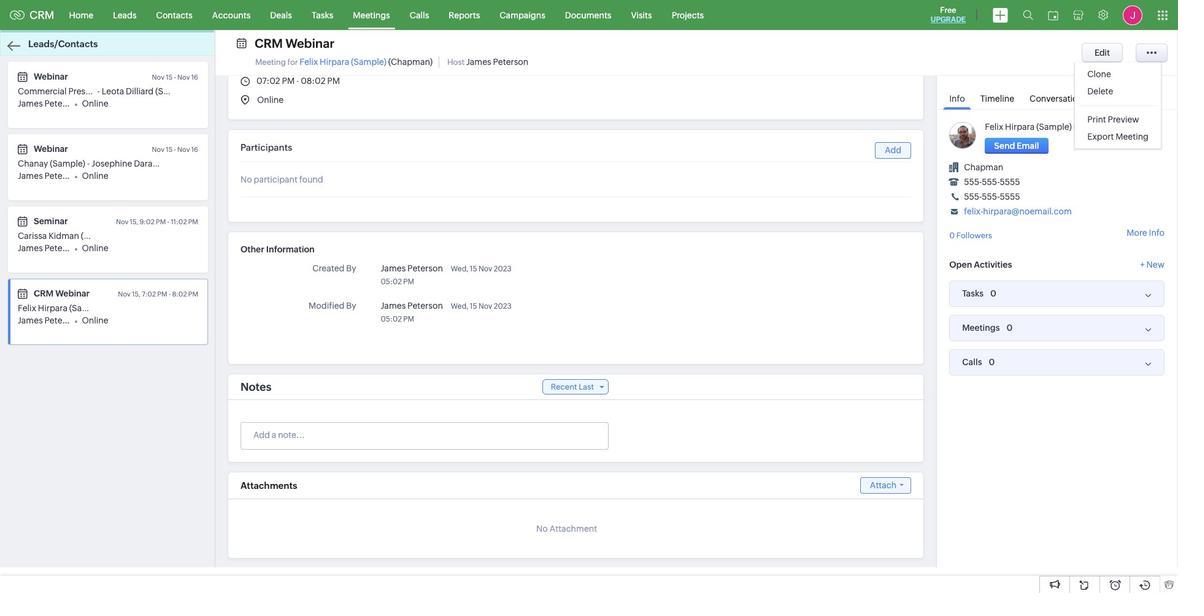 Task type: locate. For each thing, give the bounding box(es) containing it.
for
[[288, 58, 298, 67]]

1 wed, 15 nov 2023 05:02 pm from the top
[[381, 265, 511, 287]]

1 vertical spatial calls
[[962, 358, 982, 368]]

attachments
[[241, 481, 297, 491]]

by right created
[[346, 264, 356, 274]]

other
[[241, 245, 264, 255]]

1 horizontal spatial no
[[536, 525, 548, 534]]

new
[[1147, 260, 1165, 270]]

felix right for
[[300, 57, 318, 67]]

clone link
[[1075, 65, 1161, 83]]

james
[[466, 57, 491, 67], [18, 99, 43, 109], [18, 171, 43, 181], [18, 244, 43, 253], [381, 264, 406, 274], [381, 301, 406, 311], [18, 316, 43, 326]]

josephine
[[92, 159, 132, 169]]

0 horizontal spatial calls
[[410, 10, 429, 20]]

1 horizontal spatial meetings
[[962, 323, 1000, 333]]

1 5555 from the top
[[1000, 177, 1020, 187]]

1 vertical spatial 2023
[[494, 302, 511, 311]]

1 nov 15 - nov 16 from the top
[[152, 74, 198, 81]]

2 webinar link from the top
[[34, 144, 68, 154]]

1 05:02 from the top
[[381, 278, 402, 287]]

crm up 'leads/contacts'
[[29, 9, 54, 21]]

2 wed, from the top
[[451, 302, 468, 311]]

delete
[[1087, 86, 1113, 96]]

no left "attachment"
[[536, 525, 548, 534]]

free upgrade
[[931, 6, 966, 24]]

online down carissa kidman (sample) link
[[82, 244, 108, 253]]

1 2023 from the top
[[494, 265, 511, 274]]

james peterson link down felix hirpara (sample)
[[18, 316, 80, 326]]

crm webinar link
[[34, 289, 90, 299]]

nov 15 - nov 16 for leota dilliard (sample)
[[152, 74, 198, 81]]

(sample)
[[351, 57, 386, 67], [91, 87, 127, 96], [155, 87, 191, 96], [1036, 122, 1072, 132], [50, 159, 85, 169], [165, 159, 201, 169], [81, 231, 116, 241], [69, 304, 105, 314]]

peterson
[[493, 57, 528, 67], [45, 99, 80, 109], [45, 171, 80, 181], [45, 244, 80, 253], [407, 264, 443, 274], [407, 301, 443, 311], [45, 316, 80, 326]]

1 webinar link from the top
[[34, 72, 68, 82]]

host
[[447, 58, 465, 67]]

- left 08:02 at the left of page
[[296, 76, 299, 86]]

hirpara down timeline
[[1005, 122, 1035, 132]]

add link
[[875, 142, 911, 159]]

hirpara down crm webinar link
[[38, 304, 67, 314]]

0 vertical spatial info
[[949, 94, 965, 104]]

555-
[[964, 177, 982, 187], [982, 177, 1000, 187], [964, 192, 982, 202], [982, 192, 1000, 202]]

0 horizontal spatial hirpara
[[38, 304, 67, 314]]

meeting down preview
[[1116, 132, 1149, 141]]

james right host
[[466, 57, 491, 67]]

felix hirpara (sample) link up 08:02 at the left of page
[[300, 57, 386, 67]]

felix-hirpara@noemail.com
[[964, 207, 1072, 217]]

tasks down 'open activities'
[[962, 289, 984, 299]]

0 vertical spatial no
[[241, 175, 252, 185]]

felix down timeline
[[985, 122, 1003, 132]]

2 vertical spatial felix hirpara (sample) link
[[18, 304, 105, 314]]

crm webinar up felix hirpara (sample)
[[34, 289, 90, 299]]

3 james peterson link from the top
[[18, 244, 80, 253]]

online link down press
[[82, 99, 108, 109]]

0 vertical spatial calls
[[410, 10, 429, 20]]

press
[[68, 87, 89, 96]]

2 horizontal spatial hirpara
[[1005, 122, 1035, 132]]

felix hirpara (sample) link down crm webinar link
[[18, 304, 105, 314]]

webinar link for chanay
[[34, 144, 68, 154]]

1 vertical spatial webinar link
[[34, 144, 68, 154]]

1 vertical spatial info
[[1149, 228, 1165, 238]]

2 james peterson link from the top
[[18, 171, 80, 181]]

online down chanay (sample) - josephine darakjy (sample)
[[82, 171, 108, 181]]

555-555-5555 up felix-
[[964, 192, 1020, 202]]

4 james peterson link from the top
[[18, 316, 80, 326]]

1 vertical spatial felix hirpara (sample) link
[[985, 122, 1072, 132]]

online down press
[[82, 99, 108, 109]]

webinar link up 'chanay (sample)' link at left top
[[34, 144, 68, 154]]

carissa kidman (sample)
[[18, 231, 116, 241]]

1 vertical spatial by
[[346, 301, 356, 311]]

info inside info link
[[949, 94, 965, 104]]

crm up felix hirpara (sample)
[[34, 289, 53, 299]]

tasks
[[312, 10, 333, 20], [962, 289, 984, 299]]

0
[[949, 231, 955, 241], [990, 289, 996, 299], [1007, 323, 1013, 333], [989, 357, 995, 367]]

1 555-555-5555 from the top
[[964, 177, 1020, 187]]

0 horizontal spatial meeting
[[255, 58, 286, 67]]

05:02 for created by
[[381, 278, 402, 287]]

print
[[1087, 114, 1106, 124]]

8:02
[[172, 291, 187, 298]]

5555 up felix-hirpara@noemail.com
[[1000, 192, 1020, 202]]

1 vertical spatial 15,
[[132, 291, 140, 298]]

james peterson link
[[18, 99, 80, 109], [18, 171, 80, 181], [18, 244, 80, 253], [18, 316, 80, 326]]

0 vertical spatial hirpara
[[320, 57, 349, 67]]

2 16 from the top
[[191, 146, 198, 153]]

hirpara@noemail.com
[[983, 207, 1072, 217]]

james peterson link down 'chanay (sample)' link at left top
[[18, 171, 80, 181]]

timeline
[[980, 94, 1014, 104]]

crm webinar up for
[[255, 36, 335, 50]]

nov 15 - nov 16 for josephine darakjy (sample)
[[152, 146, 198, 153]]

07:02
[[256, 76, 280, 86]]

felix hirpara (sample) link
[[300, 57, 386, 67], [985, 122, 1072, 132], [18, 304, 105, 314]]

crm down deals 'link'
[[255, 36, 283, 50]]

- leota dilliard (sample)
[[97, 87, 191, 96]]

15, left 9:02 at the top left
[[130, 218, 138, 226]]

1 vertical spatial wed, 15 nov 2023 05:02 pm
[[381, 302, 511, 324]]

reports link
[[439, 0, 490, 30]]

1 by from the top
[[346, 264, 356, 274]]

1 vertical spatial 555-555-5555
[[964, 192, 1020, 202]]

0 vertical spatial 05:02
[[381, 278, 402, 287]]

projects
[[672, 10, 704, 20]]

0 vertical spatial meetings
[[353, 10, 390, 20]]

0 vertical spatial tasks
[[312, 10, 333, 20]]

felix
[[300, 57, 318, 67], [985, 122, 1003, 132], [18, 304, 36, 314]]

0 vertical spatial nov 15 - nov 16
[[152, 74, 198, 81]]

deals
[[270, 10, 292, 20]]

felix-hirpara@noemail.com link
[[964, 207, 1072, 217]]

1 vertical spatial nov 15 - nov 16
[[152, 146, 198, 153]]

meeting up "07:02"
[[255, 58, 286, 67]]

online for third online link from the top of the page
[[82, 244, 108, 253]]

(sample) left (chapman)
[[351, 57, 386, 67]]

contacts link
[[146, 0, 202, 30]]

no for no participant found
[[241, 175, 252, 185]]

555-555-5555 down chapman
[[964, 177, 1020, 187]]

calls
[[410, 10, 429, 20], [962, 358, 982, 368]]

0 vertical spatial felix
[[300, 57, 318, 67]]

0 for tasks
[[990, 289, 996, 299]]

crm webinar
[[255, 36, 335, 50], [34, 289, 90, 299]]

0 vertical spatial webinar link
[[34, 72, 68, 82]]

more info link
[[1127, 228, 1165, 238]]

0 vertical spatial meeting
[[255, 58, 286, 67]]

1 horizontal spatial felix
[[300, 57, 318, 67]]

2 5555 from the top
[[1000, 192, 1020, 202]]

felix for felix hirpara (sample) lead
[[985, 122, 1003, 132]]

0 vertical spatial 2023
[[494, 265, 511, 274]]

11:02
[[171, 218, 187, 226]]

+ new
[[1140, 260, 1165, 270]]

1 16 from the top
[[191, 74, 198, 81]]

felix hirpara (sample) lead
[[985, 122, 1092, 132]]

0 vertical spatial by
[[346, 264, 356, 274]]

home link
[[59, 0, 103, 30]]

online link down chanay (sample) - josephine darakjy (sample)
[[82, 171, 108, 181]]

1 vertical spatial 16
[[191, 146, 198, 153]]

documents
[[565, 10, 611, 20]]

tasks right deals
[[312, 10, 333, 20]]

wed, 15 nov 2023 05:02 pm
[[381, 265, 511, 287], [381, 302, 511, 324]]

no for no attachment
[[536, 525, 548, 534]]

2 vertical spatial hirpara
[[38, 304, 67, 314]]

webinar
[[285, 36, 335, 50], [34, 72, 68, 82], [34, 144, 68, 154], [55, 289, 90, 299]]

webinar link up commercial
[[34, 72, 68, 82]]

nov 15 - nov 16 up darakjy
[[152, 146, 198, 153]]

0 horizontal spatial crm webinar
[[34, 289, 90, 299]]

nov
[[152, 74, 164, 81], [177, 74, 190, 81], [152, 146, 164, 153], [177, 146, 190, 153], [116, 218, 128, 226], [479, 265, 492, 274], [118, 291, 131, 298], [479, 302, 492, 311]]

None button
[[1082, 43, 1123, 63], [985, 138, 1048, 154], [1082, 43, 1123, 63], [985, 138, 1048, 154]]

webinar link
[[34, 72, 68, 82], [34, 144, 68, 154]]

felix down crm webinar link
[[18, 304, 36, 314]]

online link down carissa kidman (sample) link
[[82, 244, 108, 253]]

crm
[[29, 9, 54, 21], [255, 36, 283, 50], [34, 289, 53, 299]]

1 online link from the top
[[82, 99, 108, 109]]

5555 down chapman
[[1000, 177, 1020, 187]]

1 james peterson link from the top
[[18, 99, 80, 109]]

0 horizontal spatial info
[[949, 94, 965, 104]]

1 vertical spatial felix
[[985, 122, 1003, 132]]

1 vertical spatial hirpara
[[1005, 122, 1035, 132]]

hirpara
[[320, 57, 349, 67], [1005, 122, 1035, 132], [38, 304, 67, 314]]

last
[[579, 383, 594, 392]]

0 horizontal spatial felix
[[18, 304, 36, 314]]

+
[[1140, 260, 1145, 270]]

1 vertical spatial 05:02
[[381, 315, 402, 324]]

2 by from the top
[[346, 301, 356, 311]]

hirpara for felix hirpara (sample)
[[38, 304, 67, 314]]

1 horizontal spatial crm webinar
[[255, 36, 335, 50]]

1 vertical spatial no
[[536, 525, 548, 534]]

seminar link
[[34, 217, 68, 226]]

0 vertical spatial wed, 15 nov 2023 05:02 pm
[[381, 265, 511, 287]]

15, for felix hirpara (sample)
[[132, 291, 140, 298]]

by right modified
[[346, 301, 356, 311]]

info left timeline
[[949, 94, 965, 104]]

2 horizontal spatial felix
[[985, 122, 1003, 132]]

1 vertical spatial crm
[[255, 36, 283, 50]]

1 horizontal spatial info
[[1149, 228, 1165, 238]]

1 vertical spatial tasks
[[962, 289, 984, 299]]

0 vertical spatial 555-555-5555
[[964, 177, 1020, 187]]

by for modified by
[[346, 301, 356, 311]]

9:02
[[140, 218, 155, 226]]

online down felix hirpara (sample)
[[82, 316, 108, 326]]

online down "07:02"
[[257, 95, 284, 105]]

online link down felix hirpara (sample)
[[82, 316, 108, 326]]

clone
[[1087, 69, 1111, 79]]

more info
[[1127, 228, 1165, 238]]

2 online link from the top
[[82, 171, 108, 181]]

05:02 for modified by
[[381, 315, 402, 324]]

2 2023 from the top
[[494, 302, 511, 311]]

16 for - leota dilliard (sample)
[[191, 74, 198, 81]]

15, left the 7:02
[[132, 291, 140, 298]]

16
[[191, 74, 198, 81], [191, 146, 198, 153]]

2 vertical spatial felix
[[18, 304, 36, 314]]

2 05:02 from the top
[[381, 315, 402, 324]]

0 vertical spatial felix hirpara (sample) link
[[300, 57, 386, 67]]

2 wed, 15 nov 2023 05:02 pm from the top
[[381, 302, 511, 324]]

more
[[1127, 228, 1147, 238]]

hirpara up 08:02 at the left of page
[[320, 57, 349, 67]]

create menu element
[[985, 0, 1015, 30]]

modified
[[309, 301, 344, 311]]

recent
[[551, 383, 577, 392]]

1 vertical spatial wed,
[[451, 302, 468, 311]]

james peterson link for crm webinar link
[[18, 316, 80, 326]]

2 nov 15 - nov 16 from the top
[[152, 146, 198, 153]]

1 wed, from the top
[[451, 265, 468, 274]]

nov 15 - nov 16 up leota dilliard (sample) link
[[152, 74, 198, 81]]

james peterson
[[18, 99, 80, 109], [18, 171, 80, 181], [18, 244, 80, 253], [381, 264, 443, 274], [381, 301, 443, 311], [18, 316, 80, 326]]

1 horizontal spatial hirpara
[[320, 57, 349, 67]]

15, for carissa kidman (sample)
[[130, 218, 138, 226]]

james peterson link down kidman
[[18, 244, 80, 253]]

campaigns link
[[490, 0, 555, 30]]

notes
[[241, 381, 271, 394]]

leads/contacts
[[28, 39, 98, 49]]

0 vertical spatial wed,
[[451, 265, 468, 274]]

0 vertical spatial 5555
[[1000, 177, 1020, 187]]

profile image
[[1123, 5, 1142, 25]]

1 vertical spatial 5555
[[1000, 192, 1020, 202]]

0 vertical spatial 15,
[[130, 218, 138, 226]]

0 horizontal spatial no
[[241, 175, 252, 185]]

online link
[[82, 99, 108, 109], [82, 171, 108, 181], [82, 244, 108, 253], [82, 316, 108, 326]]

no left participant
[[241, 175, 252, 185]]

felix hirpara (sample) link down conversations
[[985, 122, 1072, 132]]

0 vertical spatial 16
[[191, 74, 198, 81]]

felix-
[[964, 207, 983, 217]]

james peterson link down commercial
[[18, 99, 80, 109]]

calls link
[[400, 0, 439, 30]]

1 horizontal spatial meeting
[[1116, 132, 1149, 141]]

0 horizontal spatial tasks
[[312, 10, 333, 20]]

carissa kidman (sample) link
[[18, 231, 116, 241]]

info right more
[[1149, 228, 1165, 238]]

(sample) left the lead
[[1036, 122, 1072, 132]]

meeting
[[255, 58, 286, 67], [1116, 132, 1149, 141]]

carissa
[[18, 231, 47, 241]]



Task type: describe. For each thing, give the bounding box(es) containing it.
7:02
[[142, 291, 156, 298]]

chapman
[[964, 163, 1003, 172]]

webinar up for
[[285, 36, 335, 50]]

james peterson link for -'s webinar 'link'
[[18, 99, 80, 109]]

wed, for created by
[[451, 265, 468, 274]]

info link
[[943, 85, 971, 110]]

activities
[[974, 260, 1012, 270]]

- left josephine
[[87, 159, 90, 169]]

1 vertical spatial meeting
[[1116, 132, 1149, 141]]

- left 11:02
[[167, 218, 169, 226]]

0 vertical spatial crm
[[29, 9, 54, 21]]

found
[[299, 175, 323, 185]]

0 vertical spatial crm webinar
[[255, 36, 335, 50]]

crm link
[[10, 9, 54, 21]]

0 horizontal spatial felix hirpara (sample) link
[[18, 304, 105, 314]]

07:02 pm - 08:02 pm
[[256, 76, 340, 86]]

james down "carissa"
[[18, 244, 43, 253]]

leota dilliard (sample) link
[[102, 87, 191, 96]]

josephine darakjy (sample) link
[[92, 159, 201, 169]]

modified by
[[309, 301, 356, 311]]

hirpara for felix hirpara (sample) lead
[[1005, 122, 1035, 132]]

james peterson link for the seminar link
[[18, 244, 80, 253]]

tasks link
[[302, 0, 343, 30]]

calendar image
[[1048, 10, 1058, 20]]

darakjy
[[134, 159, 164, 169]]

add
[[885, 145, 902, 155]]

webinar up felix hirpara (sample)
[[55, 289, 90, 299]]

webinar up 'chanay (sample)' link at left top
[[34, 144, 68, 154]]

0 for calls
[[989, 357, 995, 367]]

visits link
[[621, 0, 662, 30]]

james right modified by
[[381, 301, 406, 311]]

created by
[[312, 264, 356, 274]]

online for third online link from the bottom of the page
[[82, 171, 108, 181]]

recent last
[[551, 383, 594, 392]]

1 vertical spatial crm webinar
[[34, 289, 90, 299]]

lead
[[1074, 123, 1092, 132]]

1 horizontal spatial tasks
[[962, 289, 984, 299]]

leads link
[[103, 0, 146, 30]]

open activities
[[949, 260, 1012, 270]]

other information
[[241, 245, 315, 255]]

0 followers
[[949, 231, 992, 241]]

meeting inside meeting for felix hirpara (sample) (chapman)
[[255, 58, 286, 67]]

conversations
[[1030, 94, 1087, 104]]

accounts link
[[202, 0, 260, 30]]

0 horizontal spatial meetings
[[353, 10, 390, 20]]

wed, for modified by
[[451, 302, 468, 311]]

james down felix hirpara (sample)
[[18, 316, 43, 326]]

2 horizontal spatial felix hirpara (sample) link
[[985, 122, 1072, 132]]

by for created by
[[346, 264, 356, 274]]

2023 for modified by
[[494, 302, 511, 311]]

no attachment
[[536, 525, 597, 534]]

upgrade
[[931, 15, 966, 24]]

webinar link for -
[[34, 72, 68, 82]]

2023 for created by
[[494, 265, 511, 274]]

accounts
[[212, 10, 251, 20]]

2 vertical spatial crm
[[34, 289, 53, 299]]

chanay (sample) link
[[18, 159, 85, 169]]

leota
[[102, 87, 124, 96]]

james down commercial
[[18, 99, 43, 109]]

1 vertical spatial meetings
[[962, 323, 1000, 333]]

- left leota
[[97, 87, 100, 96]]

- up leota dilliard (sample) link
[[174, 74, 176, 81]]

commercial press (sample) link
[[18, 87, 127, 96]]

webinar up commercial
[[34, 72, 68, 82]]

08:02
[[301, 76, 326, 86]]

create menu image
[[993, 8, 1008, 22]]

free
[[940, 6, 956, 15]]

kidman
[[49, 231, 79, 241]]

wed, 15 nov 2023 05:02 pm for created by
[[381, 265, 511, 287]]

deals link
[[260, 0, 302, 30]]

export
[[1087, 132, 1114, 141]]

(sample) down crm webinar link
[[69, 304, 105, 314]]

host james peterson
[[447, 57, 528, 67]]

james right created by
[[381, 264, 406, 274]]

leads
[[113, 10, 137, 20]]

2 555-555-5555 from the top
[[964, 192, 1020, 202]]

online for first online link
[[82, 99, 108, 109]]

commercial press (sample)
[[18, 87, 127, 96]]

print preview link
[[1075, 111, 1161, 128]]

(sample) right press
[[91, 87, 127, 96]]

created
[[312, 264, 344, 274]]

attach
[[870, 481, 897, 491]]

search image
[[1023, 10, 1033, 20]]

- up 'josephine darakjy (sample)' link
[[174, 146, 176, 153]]

chanay (sample) - josephine darakjy (sample)
[[18, 159, 201, 169]]

(sample) right chanay
[[50, 159, 85, 169]]

1 horizontal spatial calls
[[962, 358, 982, 368]]

open
[[949, 260, 972, 270]]

home
[[69, 10, 93, 20]]

nov 15,  9:02 pm - 11:02 pm
[[116, 218, 198, 226]]

meetings link
[[343, 0, 400, 30]]

conversations link
[[1024, 85, 1093, 109]]

james peterson link for webinar 'link' corresponding to chanay
[[18, 171, 80, 181]]

visits
[[631, 10, 652, 20]]

dilliard
[[126, 87, 154, 96]]

no participant found
[[241, 175, 323, 185]]

(chapman)
[[388, 57, 433, 67]]

16 for chanay (sample) - josephine darakjy (sample)
[[191, 146, 198, 153]]

information
[[266, 245, 315, 255]]

felix hirpara (sample)
[[18, 304, 105, 314]]

attachment
[[550, 525, 597, 534]]

james down chanay
[[18, 171, 43, 181]]

print preview
[[1087, 114, 1139, 124]]

3 online link from the top
[[82, 244, 108, 253]]

1 horizontal spatial felix hirpara (sample) link
[[300, 57, 386, 67]]

- left 8:02
[[169, 291, 171, 298]]

(sample) right the dilliard
[[155, 87, 191, 96]]

felix for felix hirpara (sample)
[[18, 304, 36, 314]]

timeline link
[[974, 85, 1020, 109]]

export meeting
[[1087, 132, 1149, 141]]

4 online link from the top
[[82, 316, 108, 326]]

profile element
[[1115, 0, 1150, 30]]

chanay
[[18, 159, 48, 169]]

followers
[[956, 231, 992, 241]]

preview
[[1108, 114, 1139, 124]]

commercial
[[18, 87, 67, 96]]

meeting for felix hirpara (sample) (chapman)
[[255, 57, 433, 67]]

online for first online link from the bottom
[[82, 316, 108, 326]]

(sample) right kidman
[[81, 231, 116, 241]]

(sample) right darakjy
[[165, 159, 201, 169]]

participants
[[241, 142, 292, 153]]

projects link
[[662, 0, 714, 30]]

wed, 15 nov 2023 05:02 pm for modified by
[[381, 302, 511, 324]]

campaigns
[[500, 10, 545, 20]]

contacts
[[156, 10, 193, 20]]

attach link
[[860, 478, 911, 495]]

0 for meetings
[[1007, 323, 1013, 333]]

Add a note... field
[[241, 430, 607, 442]]

seminar
[[34, 217, 68, 226]]

reports
[[449, 10, 480, 20]]

search element
[[1015, 0, 1041, 30]]

documents link
[[555, 0, 621, 30]]



Task type: vqa. For each thing, say whether or not it's contained in the screenshot.
Next Record image
no



